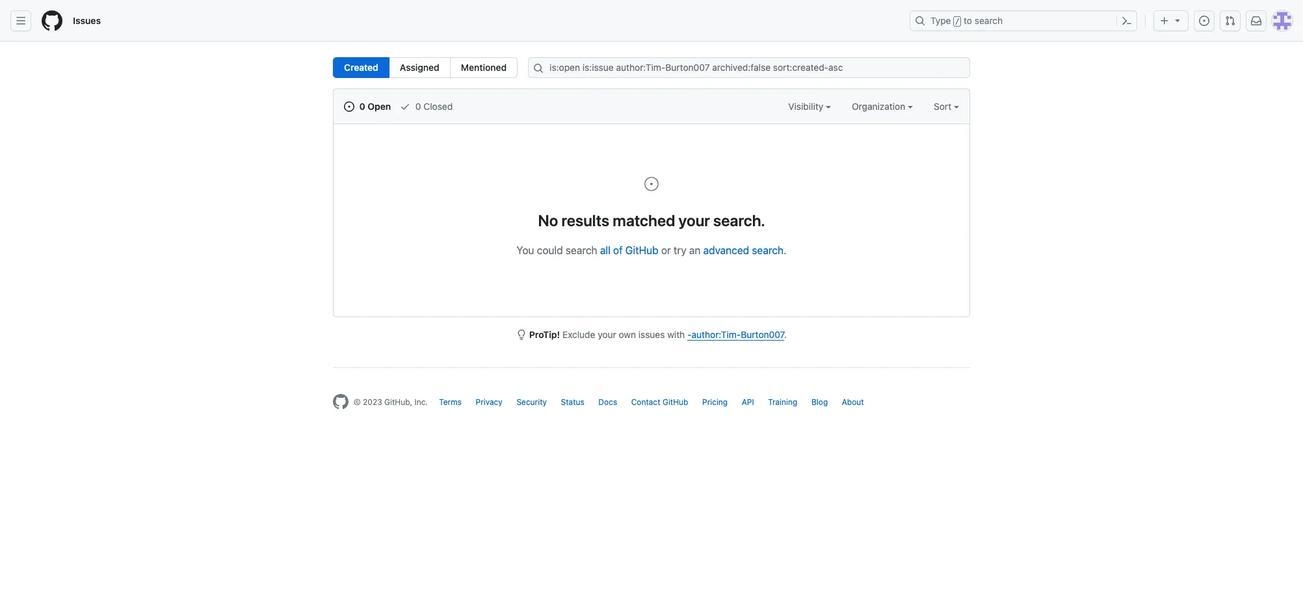 Task type: describe. For each thing, give the bounding box(es) containing it.
closed
[[424, 101, 453, 112]]

github,
[[384, 397, 412, 407]]

0 vertical spatial your
[[679, 211, 710, 230]]

0 horizontal spatial your
[[598, 329, 616, 340]]

terms link
[[439, 397, 462, 407]]

0 horizontal spatial search
[[566, 245, 597, 256]]

you could search all of github or try an advanced search .
[[517, 245, 787, 256]]

an
[[689, 245, 701, 256]]

0 open link
[[344, 99, 391, 113]]

0 horizontal spatial github
[[625, 245, 659, 256]]

0 horizontal spatial homepage image
[[42, 10, 62, 31]]

sort
[[934, 101, 952, 112]]

advanced search link
[[703, 245, 784, 256]]

no results matched your search.
[[538, 211, 765, 230]]

could
[[537, 245, 563, 256]]

to
[[964, 15, 972, 26]]

0 closed
[[413, 101, 453, 112]]

0 open
[[357, 101, 391, 112]]

exclude
[[563, 329, 595, 340]]

mentioned link
[[450, 57, 518, 78]]

0 for closed
[[415, 101, 421, 112]]

visibility
[[788, 101, 826, 112]]

all of github link
[[600, 245, 659, 256]]

training link
[[768, 397, 797, 407]]

github inside footer
[[663, 397, 688, 407]]

pricing
[[702, 397, 728, 407]]

plus image
[[1159, 16, 1170, 26]]

triangle down image
[[1172, 15, 1183, 25]]

issue opened image
[[1199, 16, 1210, 26]]

try
[[674, 245, 687, 256]]

privacy link
[[476, 397, 503, 407]]

api link
[[742, 397, 754, 407]]

advanced
[[703, 245, 749, 256]]

privacy
[[476, 397, 503, 407]]

matched
[[613, 211, 675, 230]]

about
[[842, 397, 864, 407]]

command palette image
[[1122, 16, 1132, 26]]

light bulb image
[[516, 330, 527, 340]]

of
[[613, 245, 623, 256]]

blog
[[811, 397, 828, 407]]

mentioned
[[461, 62, 507, 73]]

results
[[562, 211, 609, 230]]

no
[[538, 211, 558, 230]]

docs link
[[599, 397, 617, 407]]

search.
[[713, 211, 765, 230]]

assigned
[[400, 62, 439, 73]]

assigned link
[[389, 57, 451, 78]]

issue opened image inside 0 open link
[[344, 101, 354, 112]]

open
[[368, 101, 391, 112]]

©
[[354, 397, 361, 407]]

docs
[[599, 397, 617, 407]]

created link
[[333, 57, 389, 78]]

security link
[[517, 397, 547, 407]]

contact github link
[[631, 397, 688, 407]]

issues
[[73, 15, 101, 26]]

type / to search
[[931, 15, 1003, 26]]

0 vertical spatial .
[[784, 245, 787, 256]]



Task type: locate. For each thing, give the bounding box(es) containing it.
type
[[931, 15, 951, 26]]

author:tim-
[[692, 329, 741, 340]]

status
[[561, 397, 585, 407]]

issues
[[639, 329, 665, 340]]

your
[[679, 211, 710, 230], [598, 329, 616, 340]]

1 horizontal spatial homepage image
[[333, 394, 349, 410]]

1 horizontal spatial 0
[[415, 101, 421, 112]]

about link
[[842, 397, 864, 407]]

search left all
[[566, 245, 597, 256]]

1 vertical spatial issue opened image
[[644, 176, 659, 192]]

1 vertical spatial homepage image
[[333, 394, 349, 410]]

issue opened image
[[344, 101, 354, 112], [644, 176, 659, 192]]

or
[[661, 245, 671, 256]]

0 vertical spatial issue opened image
[[344, 101, 354, 112]]

contact
[[631, 397, 660, 407]]

homepage image
[[42, 10, 62, 31], [333, 394, 349, 410]]

protip! exclude your own issues with -author:tim-burton007 .
[[529, 329, 787, 340]]

footer containing © 2023 github, inc.
[[323, 367, 981, 442]]

issue opened image up no results matched your search.
[[644, 176, 659, 192]]

created
[[344, 62, 378, 73]]

0 vertical spatial github
[[625, 245, 659, 256]]

your left own
[[598, 329, 616, 340]]

issues element
[[333, 57, 518, 78]]

github right contact
[[663, 397, 688, 407]]

0 horizontal spatial issue opened image
[[344, 101, 354, 112]]

sort button
[[934, 99, 959, 113]]

1 vertical spatial .
[[784, 329, 787, 340]]

-
[[687, 329, 692, 340]]

api
[[742, 397, 754, 407]]

0 closed link
[[400, 99, 453, 113]]

check image
[[400, 101, 410, 112]]

you
[[517, 245, 534, 256]]

notifications image
[[1251, 16, 1262, 26]]

1 0 from the left
[[359, 101, 365, 112]]

security
[[517, 397, 547, 407]]

burton007
[[741, 329, 784, 340]]

1 horizontal spatial github
[[663, 397, 688, 407]]

with
[[667, 329, 685, 340]]

protip!
[[529, 329, 560, 340]]

terms
[[439, 397, 462, 407]]

search down search.
[[752, 245, 784, 256]]

0 left open
[[359, 101, 365, 112]]

Search all issues text field
[[528, 57, 970, 78]]

homepage image left issues
[[42, 10, 62, 31]]

contact github
[[631, 397, 688, 407]]

github right of
[[625, 245, 659, 256]]

.
[[784, 245, 787, 256], [784, 329, 787, 340]]

organization button
[[852, 99, 913, 113]]

status link
[[561, 397, 585, 407]]

search image
[[533, 63, 544, 73]]

own
[[619, 329, 636, 340]]

2 horizontal spatial search
[[975, 15, 1003, 26]]

0 right check image
[[415, 101, 421, 112]]

1 horizontal spatial search
[[752, 245, 784, 256]]

blog link
[[811, 397, 828, 407]]

0 for open
[[359, 101, 365, 112]]

organization
[[852, 101, 908, 112]]

all
[[600, 245, 610, 256]]

homepage image left © on the left of the page
[[333, 394, 349, 410]]

inc.
[[415, 397, 428, 407]]

2 0 from the left
[[415, 101, 421, 112]]

git pull request image
[[1225, 16, 1236, 26]]

-author:tim-burton007 link
[[687, 329, 784, 340]]

footer
[[323, 367, 981, 442]]

/
[[955, 17, 960, 26]]

issue opened image left 0 open
[[344, 101, 354, 112]]

1 horizontal spatial your
[[679, 211, 710, 230]]

1 vertical spatial github
[[663, 397, 688, 407]]

search
[[975, 15, 1003, 26], [566, 245, 597, 256], [752, 245, 784, 256]]

0 horizontal spatial 0
[[359, 101, 365, 112]]

0 vertical spatial homepage image
[[42, 10, 62, 31]]

visibility button
[[788, 99, 831, 113]]

Issues search field
[[528, 57, 970, 78]]

search right to on the top right of page
[[975, 15, 1003, 26]]

pricing link
[[702, 397, 728, 407]]

training
[[768, 397, 797, 407]]

github
[[625, 245, 659, 256], [663, 397, 688, 407]]

2023
[[363, 397, 382, 407]]

© 2023 github, inc.
[[354, 397, 428, 407]]

0
[[359, 101, 365, 112], [415, 101, 421, 112]]

your up an on the top of the page
[[679, 211, 710, 230]]

1 vertical spatial your
[[598, 329, 616, 340]]

1 horizontal spatial issue opened image
[[644, 176, 659, 192]]



Task type: vqa. For each thing, say whether or not it's contained in the screenshot.
Issues search box
yes



